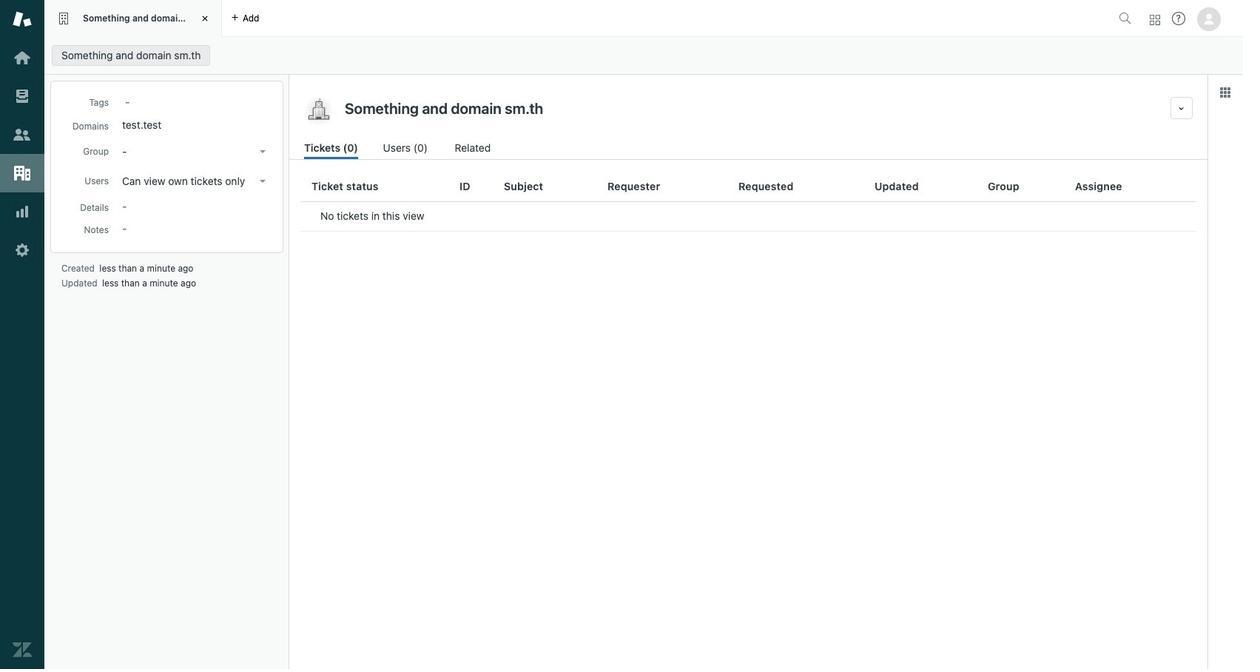 Task type: describe. For each thing, give the bounding box(es) containing it.
zendesk image
[[13, 640, 32, 660]]

zendesk support image
[[13, 10, 32, 29]]

admin image
[[13, 241, 32, 260]]

reporting image
[[13, 202, 32, 221]]

1 arrow down image from the top
[[260, 150, 266, 153]]

get help image
[[1173, 12, 1186, 25]]

tabs tab list
[[44, 0, 1113, 37]]

main element
[[0, 0, 44, 669]]

views image
[[13, 87, 32, 106]]



Task type: locate. For each thing, give the bounding box(es) containing it.
tab
[[44, 0, 222, 37]]

0 vertical spatial arrow down image
[[260, 150, 266, 153]]

icon_org image
[[304, 97, 334, 127]]

arrow down image
[[260, 150, 266, 153], [260, 180, 266, 183]]

1 vertical spatial arrow down image
[[260, 180, 266, 183]]

grid
[[289, 172, 1208, 669]]

close image
[[198, 11, 212, 26]]

2 arrow down image from the top
[[260, 180, 266, 183]]

customers image
[[13, 125, 32, 144]]

organizations image
[[13, 164, 32, 183]]

get started image
[[13, 48, 32, 67]]

zendesk products image
[[1151, 14, 1161, 25]]

- field
[[119, 93, 272, 110]]

None text field
[[341, 97, 1165, 119]]

secondary element
[[44, 41, 1244, 70]]

apps image
[[1220, 87, 1232, 98]]



Task type: vqa. For each thing, say whether or not it's contained in the screenshot.
DRAFT MODE "icon"
no



